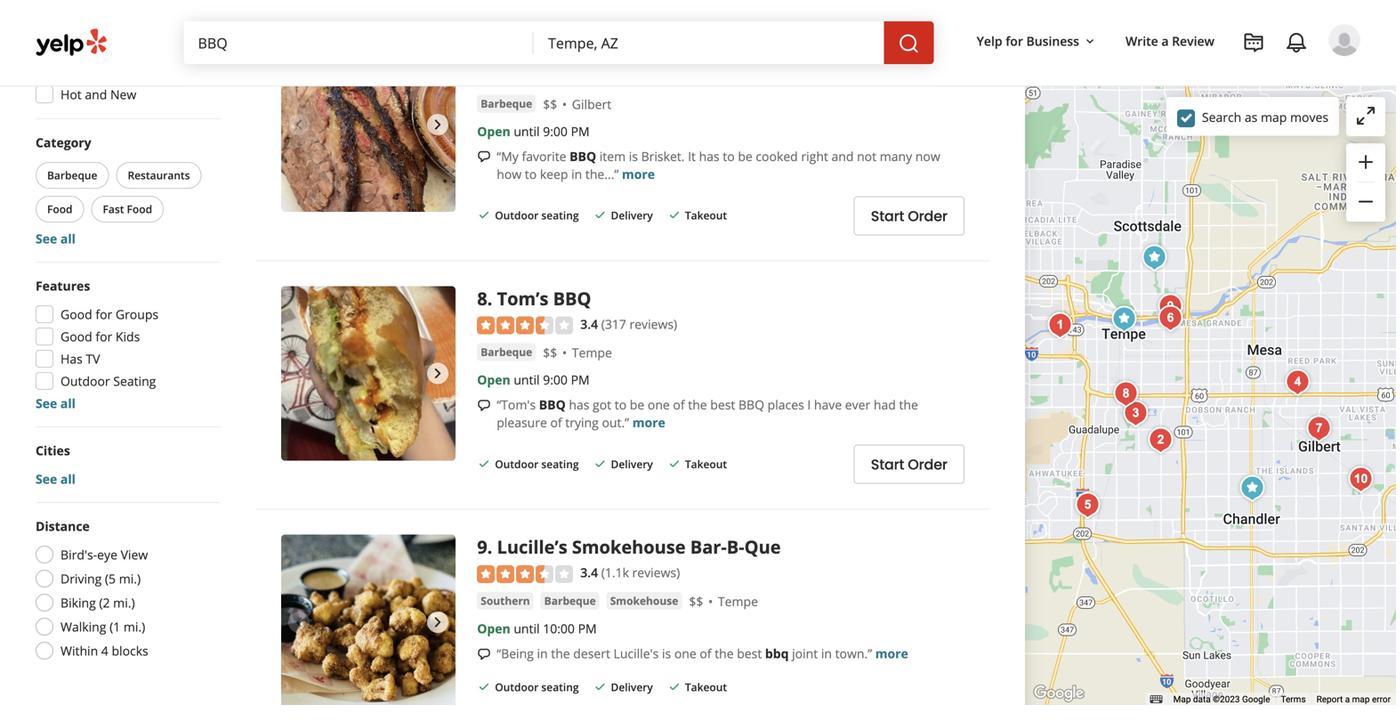 Task type: vqa. For each thing, say whether or not it's contained in the screenshot.
New
yes



Task type: locate. For each thing, give the bounding box(es) containing it.
favorite
[[522, 148, 567, 165]]

1 order from the top
[[908, 206, 948, 226]]

until up favorite
[[514, 123, 540, 140]]

0 horizontal spatial tempe
[[572, 344, 612, 361]]

word of mouth grill image
[[1143, 422, 1179, 458]]

0 vertical spatial open
[[477, 123, 511, 140]]

2 . from the top
[[487, 535, 493, 559]]

bbq
[[765, 645, 789, 662]]

not
[[857, 148, 877, 165]]

until up "tom's bbq
[[514, 371, 540, 388]]

barbeque for "tom's's barbeque link
[[481, 345, 533, 359]]

1 vertical spatial more link
[[633, 414, 666, 431]]

2 slideshow element from the top
[[281, 286, 456, 461]]

zoom in image
[[1356, 151, 1377, 173]]

food
[[47, 202, 73, 216], [127, 202, 152, 216]]

16 checkmark v2 image down open until 10:00 pm
[[477, 680, 492, 694]]

2 order from the top
[[908, 455, 948, 475]]

0 horizontal spatial has
[[569, 396, 590, 413]]

all for features
[[60, 395, 76, 412]]

2 outdoor seating from the top
[[495, 457, 579, 471]]

start down many
[[871, 206, 905, 226]]

1 horizontal spatial one
[[675, 645, 697, 662]]

1 vertical spatial and
[[832, 148, 854, 165]]

start order link for item is brisket. it has to be cooked right and not many now how to keep in the..."
[[854, 196, 965, 235]]

16 checkmark v2 image down "the...""
[[593, 208, 608, 222]]

peter piper pizza image
[[1137, 240, 1173, 276]]

takeout down item is brisket. it has to be cooked right and not many now how to keep in the..."
[[685, 208, 727, 223]]

slideshow element
[[281, 37, 456, 212], [281, 286, 456, 461], [281, 535, 456, 705]]

more link right out."
[[633, 414, 666, 431]]

and
[[85, 86, 107, 103], [832, 148, 854, 165]]

reviews) up 'smokehouse' link
[[633, 564, 680, 581]]

9:00
[[543, 123, 568, 140], [543, 371, 568, 388]]

start for has got to be one of the best bbq places i have ever had the pleasure of trying out."
[[871, 455, 905, 475]]

more link right the town."
[[876, 645, 909, 662]]

biking (2 mi.)
[[61, 594, 135, 611]]

pm for bbq
[[571, 371, 590, 388]]

delivery down lucille's
[[611, 680, 653, 694]]

2 next image from the top
[[427, 611, 449, 633]]

1 9:00 from the top
[[543, 123, 568, 140]]

16 speech v2 image
[[477, 398, 492, 413], [477, 647, 492, 661]]

. left tom's
[[487, 286, 493, 311]]

1 vertical spatial start
[[871, 455, 905, 475]]

the left places
[[688, 396, 707, 413]]

0 horizontal spatial one
[[648, 396, 670, 413]]

good for kids
[[61, 328, 140, 345]]

expand map image
[[1356, 105, 1377, 126]]

2 3.4 from the top
[[581, 564, 598, 581]]

terms
[[1281, 694, 1306, 705]]

bird's-eye view
[[61, 546, 148, 563]]

0 vertical spatial previous image
[[288, 114, 310, 135]]

1 next image from the top
[[427, 114, 449, 135]]

1 vertical spatial $$
[[543, 344, 557, 361]]

terms link
[[1281, 694, 1306, 705]]

$$ for lucille's
[[689, 593, 704, 610]]

open
[[477, 123, 511, 140], [477, 371, 511, 388], [477, 620, 511, 637]]

1 vertical spatial open
[[477, 371, 511, 388]]

more link
[[622, 165, 655, 182], [633, 414, 666, 431], [876, 645, 909, 662]]

bbq
[[585, 37, 623, 62], [570, 148, 596, 165], [553, 286, 591, 311], [539, 396, 566, 413], [739, 396, 765, 413]]

1 horizontal spatial food
[[127, 202, 152, 216]]

0 horizontal spatial food
[[47, 202, 73, 216]]

all
[[60, 230, 76, 247], [60, 395, 76, 412], [60, 470, 76, 487]]

map right as
[[1261, 108, 1287, 125]]

see all button down "cities"
[[36, 470, 76, 487]]

b-
[[727, 535, 745, 559]]

barbeque button
[[477, 95, 536, 112], [36, 162, 109, 189], [477, 343, 536, 361], [541, 592, 600, 610]]

outdoor seating
[[495, 208, 579, 223], [495, 457, 579, 471], [495, 680, 579, 694]]

for for groups
[[96, 306, 112, 323]]

more
[[622, 165, 655, 182], [633, 414, 666, 431], [876, 645, 909, 662]]

4.1 star rating image
[[477, 68, 573, 86]]

a right write
[[1162, 32, 1169, 49]]

open until 9:00 pm
[[477, 123, 590, 140], [477, 371, 590, 388]]

next image
[[427, 114, 449, 135], [427, 611, 449, 633]]

0 vertical spatial map
[[1261, 108, 1287, 125]]

2 open until 9:00 pm from the top
[[477, 371, 590, 388]]

outdoor down pleasure
[[495, 457, 539, 471]]

0 vertical spatial reviews)
[[633, 67, 680, 84]]

texas rex bbq image
[[1153, 300, 1189, 336]]

"tom's bbq
[[497, 396, 566, 413]]

2 vertical spatial seating
[[542, 680, 579, 694]]

outdoor
[[495, 208, 539, 223], [61, 373, 110, 389], [495, 457, 539, 471], [495, 680, 539, 694]]

3.4 star rating image for tom's
[[477, 317, 573, 334]]

3 see from the top
[[36, 470, 57, 487]]

barbeque link up 10:00
[[541, 592, 600, 610]]

mi.) right (1
[[124, 618, 145, 635]]

3 see all from the top
[[36, 470, 76, 487]]

1 vertical spatial seating
[[542, 457, 579, 471]]

2 9:00 from the top
[[543, 371, 568, 388]]

good up "has tv"
[[61, 328, 92, 345]]

see all up "cities"
[[36, 395, 76, 412]]

1 delivery from the top
[[611, 208, 653, 223]]

1 vertical spatial .
[[487, 535, 493, 559]]

16 checkmark v2 image
[[477, 208, 492, 222], [667, 208, 682, 222], [667, 680, 682, 694]]

1 start order link from the top
[[854, 196, 965, 235]]

0 vertical spatial 3.4 star rating image
[[477, 317, 573, 334]]

the down 10:00
[[551, 645, 570, 662]]

1 vertical spatial start order link
[[854, 445, 965, 484]]

keyboard shortcuts image
[[1150, 695, 1163, 703]]

barbeque for barbeque link to the bottom
[[544, 593, 596, 608]]

map data ©2023 google
[[1174, 694, 1271, 705]]

has inside has got to be one of the best bbq places i have ever had the pleasure of trying out."
[[569, 396, 590, 413]]

open up "tom's
[[477, 371, 511, 388]]

0 vertical spatial 16 speech v2 image
[[477, 398, 492, 413]]

pm for smokehouse
[[578, 620, 597, 637]]

to right it
[[723, 148, 735, 165]]

16 checkmark v2 image down has got to be one of the best bbq places i have ever had the pleasure of trying out."
[[667, 457, 682, 471]]

3 until from the top
[[514, 620, 540, 637]]

smokehouse link
[[607, 592, 682, 610]]

9:00 for favorite
[[543, 123, 568, 140]]

2 good from the top
[[61, 328, 92, 345]]

0 vertical spatial good
[[61, 306, 92, 323]]

2 delivery from the top
[[611, 457, 653, 471]]

start order down many
[[871, 206, 948, 226]]

0 vertical spatial to
[[723, 148, 735, 165]]

1 vertical spatial start order
[[871, 455, 948, 475]]

outdoor down "has tv"
[[61, 373, 110, 389]]

2 all from the top
[[60, 395, 76, 412]]

2 vertical spatial more
[[876, 645, 909, 662]]

0 vertical spatial order
[[908, 206, 948, 226]]

0 horizontal spatial and
[[85, 86, 107, 103]]

item
[[600, 148, 626, 165]]

smokehouse inside button
[[610, 593, 679, 608]]

16 checkmark v2 image down brisket.
[[667, 208, 682, 222]]

2 vertical spatial until
[[514, 620, 540, 637]]

1 vertical spatial has
[[569, 396, 590, 413]]

tv
[[86, 350, 100, 367]]

2 vertical spatial mi.)
[[124, 618, 145, 635]]

0 vertical spatial has
[[699, 148, 720, 165]]

4.1 (1.6k reviews)
[[581, 67, 680, 84]]

lucille's smokehouse bar-b-que image
[[1153, 289, 1189, 324]]

and inside item is brisket. it has to be cooked right and not many now how to keep in the..."
[[832, 148, 854, 165]]

hot and new
[[61, 86, 136, 103]]

0 vertical spatial start
[[871, 206, 905, 226]]

more right the town."
[[876, 645, 909, 662]]

2 vertical spatial slideshow element
[[281, 535, 456, 705]]

2 until from the top
[[514, 371, 540, 388]]

open until 9:00 pm up "tom's bbq
[[477, 371, 590, 388]]

. for 8
[[487, 286, 493, 311]]

3.4 for bbq
[[581, 315, 598, 332]]

barbeque down 4.1 star rating image
[[481, 96, 533, 111]]

more link for smokehouse
[[876, 645, 909, 662]]

see all
[[36, 230, 76, 247], [36, 395, 76, 412], [36, 470, 76, 487]]

in down open until 10:00 pm
[[537, 645, 548, 662]]

1 horizontal spatial has
[[699, 148, 720, 165]]

barbeque link for "tom's
[[477, 343, 536, 361]]

within 4 blocks
[[61, 642, 148, 659]]

mi.) for walking (1 mi.)
[[124, 618, 145, 635]]

1 none field from the left
[[184, 21, 534, 64]]

desert
[[574, 645, 611, 662]]

1 vertical spatial barbeque link
[[477, 343, 536, 361]]

1 horizontal spatial is
[[662, 645, 671, 662]]

barbeque up "tom's
[[481, 345, 533, 359]]

good
[[61, 306, 92, 323], [61, 328, 92, 345]]

1 seating from the top
[[542, 208, 579, 223]]

barbeque up 10:00
[[544, 593, 596, 608]]

2 open from the top
[[477, 371, 511, 388]]

best
[[711, 396, 736, 413], [737, 645, 762, 662]]

0 vertical spatial for
[[1006, 32, 1024, 49]]

0 vertical spatial .
[[487, 286, 493, 311]]

more right out."
[[633, 414, 666, 431]]

within
[[61, 642, 98, 659]]

1 vertical spatial 16 speech v2 image
[[477, 647, 492, 661]]

2 previous image from the top
[[288, 611, 310, 633]]

1 good from the top
[[61, 306, 92, 323]]

barbeque button down category
[[36, 162, 109, 189]]

1 vertical spatial next image
[[427, 611, 449, 633]]

0 vertical spatial all
[[60, 230, 76, 247]]

0 vertical spatial a
[[1162, 32, 1169, 49]]

for up good for kids
[[96, 306, 112, 323]]

2 16 speech v2 image from the top
[[477, 647, 492, 661]]

2 none field from the left
[[534, 21, 884, 64]]

3 open from the top
[[477, 620, 511, 637]]

delivery down out."
[[611, 457, 653, 471]]

has inside item is brisket. it has to be cooked right and not many now how to keep in the..."
[[699, 148, 720, 165]]

1 3.4 star rating image from the top
[[477, 317, 573, 334]]

takeout down has got to be one of the best bbq places i have ever had the pleasure of trying out."
[[685, 457, 727, 471]]

andrew's bbq image
[[1118, 396, 1154, 431]]

$$ down tom's bbq link
[[543, 344, 557, 361]]

fast
[[103, 202, 124, 216]]

1 horizontal spatial map
[[1353, 694, 1370, 705]]

previous image
[[288, 114, 310, 135], [288, 611, 310, 633]]

1 vertical spatial reviews)
[[630, 315, 678, 332]]

is right lucille's
[[662, 645, 671, 662]]

2 3.4 star rating image from the top
[[477, 565, 573, 583]]

1 vertical spatial see
[[36, 395, 57, 412]]

business
[[1027, 32, 1080, 49]]

address, neighborhood, city, state or zip text field
[[534, 21, 884, 64]]

1 vertical spatial open until 9:00 pm
[[477, 371, 590, 388]]

tom's bbq image
[[1109, 376, 1144, 412]]

see all for features
[[36, 395, 76, 412]]

mi.) for biking (2 mi.)
[[113, 594, 135, 611]]

seating for in
[[542, 208, 579, 223]]

16 checkmark v2 image
[[593, 208, 608, 222], [477, 457, 492, 471], [593, 457, 608, 471], [667, 457, 682, 471], [477, 680, 492, 694], [593, 680, 608, 694]]

how
[[497, 165, 522, 182]]

0 vertical spatial open until 9:00 pm
[[477, 123, 590, 140]]

pm down gilbert
[[571, 123, 590, 140]]

$$
[[543, 96, 557, 112], [543, 344, 557, 361], [689, 593, 704, 610]]

has
[[61, 350, 83, 367]]

start order link down many
[[854, 196, 965, 235]]

see down "cities"
[[36, 470, 57, 487]]

brisket.
[[641, 148, 685, 165]]

outdoor for 16 checkmark v2 image underneath out."
[[495, 457, 539, 471]]

see all button for category
[[36, 230, 76, 247]]

9:00 up "my favorite bbq
[[543, 123, 568, 140]]

0 vertical spatial outdoor seating
[[495, 208, 579, 223]]

2 vertical spatial all
[[60, 470, 76, 487]]

outdoor seating down the keep
[[495, 208, 579, 223]]

until for tom's
[[514, 371, 540, 388]]

and right the hot
[[85, 86, 107, 103]]

1 vertical spatial see all button
[[36, 395, 76, 412]]

2 see from the top
[[36, 395, 57, 412]]

has
[[699, 148, 720, 165], [569, 396, 590, 413]]

1 open until 9:00 pm from the top
[[477, 123, 590, 140]]

None search field
[[184, 21, 934, 64]]

0 vertical spatial see all button
[[36, 230, 76, 247]]

0 vertical spatial is
[[629, 148, 638, 165]]

1 vertical spatial good
[[61, 328, 92, 345]]

restaurants
[[128, 168, 190, 182]]

0 vertical spatial see all
[[36, 230, 76, 247]]

0 vertical spatial one
[[648, 396, 670, 413]]

tempe for 8 . tom's bbq
[[572, 344, 612, 361]]

0 vertical spatial delivery
[[611, 208, 653, 223]]

outdoor for 16 checkmark v2 image under desert
[[495, 680, 539, 694]]

2 seating from the top
[[542, 457, 579, 471]]

one right got
[[648, 396, 670, 413]]

reviews) for smokehouse
[[633, 564, 680, 581]]

for for kids
[[96, 328, 112, 345]]

data
[[1194, 694, 1211, 705]]

2 vertical spatial $$
[[689, 593, 704, 610]]

2 start order link from the top
[[854, 445, 965, 484]]

0 vertical spatial start order link
[[854, 196, 965, 235]]

barbeque for barbeque link related to "my
[[481, 96, 533, 111]]

start order link down had
[[854, 445, 965, 484]]

barbeque button inside group
[[36, 162, 109, 189]]

2 vertical spatial more link
[[876, 645, 909, 662]]

1 start order from the top
[[871, 206, 948, 226]]

1 vertical spatial of
[[551, 414, 562, 431]]

1 vertical spatial more
[[633, 414, 666, 431]]

is right item
[[629, 148, 638, 165]]

2 vertical spatial of
[[700, 645, 712, 662]]

zoom out image
[[1356, 191, 1377, 212]]

1 vertical spatial 9:00
[[543, 371, 568, 388]]

outdoor for 16 checkmark v2 image under "the...""
[[495, 208, 539, 223]]

a for report
[[1346, 694, 1351, 705]]

1 16 speech v2 image from the top
[[477, 398, 492, 413]]

16 checkmark v2 image down "being in the desert lucille's is one of the best bbq joint in town." more
[[667, 680, 682, 694]]

0 horizontal spatial a
[[1162, 32, 1169, 49]]

start
[[871, 206, 905, 226], [871, 455, 905, 475]]

be
[[738, 148, 753, 165], [630, 396, 645, 413]]

takeout down "being in the desert lucille's is one of the best bbq joint in town." more
[[685, 680, 727, 694]]

in right the keep
[[572, 165, 582, 182]]

reviews) right (1.6k
[[633, 67, 680, 84]]

9:00 for bbq
[[543, 371, 568, 388]]

1 slideshow element from the top
[[281, 37, 456, 212]]

1 horizontal spatial tempe
[[718, 593, 758, 610]]

taco bell cantina image
[[1107, 301, 1142, 337]]

takeout
[[100, 41, 147, 58], [685, 208, 727, 223], [685, 457, 727, 471], [685, 680, 727, 694]]

tempe down "b-"
[[718, 593, 758, 610]]

$$ right smokehouse button
[[689, 593, 704, 610]]

one inside has got to be one of the best bbq places i have ever had the pleasure of trying out."
[[648, 396, 670, 413]]

1 horizontal spatial to
[[615, 396, 627, 413]]

2 see all button from the top
[[36, 395, 76, 412]]

food button
[[36, 196, 84, 223]]

food left fast
[[47, 202, 73, 216]]

for inside "button"
[[1006, 32, 1024, 49]]

1 vertical spatial tempe
[[718, 593, 758, 610]]

1 vertical spatial order
[[908, 455, 948, 475]]

10:00
[[543, 620, 575, 637]]

.
[[487, 286, 493, 311], [487, 535, 493, 559]]

3.4 left (317
[[581, 315, 598, 332]]

2 food from the left
[[127, 202, 152, 216]]

1 start from the top
[[871, 206, 905, 226]]

be left cooked
[[738, 148, 753, 165]]

smokehouse up "3.4 (1.1k reviews)"
[[572, 535, 686, 559]]

1 horizontal spatial a
[[1346, 694, 1351, 705]]

0 vertical spatial seating
[[542, 208, 579, 223]]

outdoor down the "being at the left of page
[[495, 680, 539, 694]]

1 vertical spatial best
[[737, 645, 762, 662]]

2 vertical spatial open
[[477, 620, 511, 637]]

1 vertical spatial pm
[[571, 371, 590, 388]]

0 vertical spatial more
[[622, 165, 655, 182]]

barbeque down category
[[47, 168, 97, 182]]

distance
[[36, 518, 90, 535]]

option group
[[30, 517, 221, 665]]

1 vertical spatial a
[[1346, 694, 1351, 705]]

delivery down "the...""
[[611, 208, 653, 223]]

is
[[629, 148, 638, 165], [662, 645, 671, 662]]

mi.)
[[119, 570, 141, 587], [113, 594, 135, 611], [124, 618, 145, 635]]

1 see all button from the top
[[36, 230, 76, 247]]

1 open from the top
[[477, 123, 511, 140]]

smokehouse
[[572, 535, 686, 559], [610, 593, 679, 608]]

bbq left places
[[739, 396, 765, 413]]

one right lucille's
[[675, 645, 697, 662]]

joe's real bbq link
[[497, 37, 623, 62]]

more link down brisket.
[[622, 165, 655, 182]]

seating
[[542, 208, 579, 223], [542, 457, 579, 471], [542, 680, 579, 694]]

group containing features
[[30, 277, 221, 412]]

see all down "cities"
[[36, 470, 76, 487]]

1 see from the top
[[36, 230, 57, 247]]

0 vertical spatial see
[[36, 230, 57, 247]]

1 vertical spatial all
[[60, 395, 76, 412]]

group
[[32, 134, 221, 247], [1347, 143, 1386, 222], [30, 277, 221, 412], [36, 442, 221, 488]]

for down 'good for groups'
[[96, 328, 112, 345]]

good down features
[[61, 306, 92, 323]]

driving
[[61, 570, 102, 587]]

has up trying
[[569, 396, 590, 413]]

1 outdoor seating from the top
[[495, 208, 579, 223]]

all down food button
[[60, 230, 76, 247]]

start order down had
[[871, 455, 948, 475]]

open down southern 'button'
[[477, 620, 511, 637]]

1 vertical spatial to
[[525, 165, 537, 182]]

1 food from the left
[[47, 202, 73, 216]]

1 vertical spatial slideshow element
[[281, 286, 456, 461]]

previous image for open until 10:00 pm
[[288, 611, 310, 633]]

1 all from the top
[[60, 230, 76, 247]]

1 vertical spatial mi.)
[[113, 594, 135, 611]]

2 horizontal spatial of
[[700, 645, 712, 662]]

3 slideshow element from the top
[[281, 535, 456, 705]]

see all button down food button
[[36, 230, 76, 247]]

southern
[[481, 593, 530, 608]]

1 previous image from the top
[[288, 114, 310, 135]]

2 vertical spatial for
[[96, 328, 112, 345]]

start order
[[871, 206, 948, 226], [871, 455, 948, 475]]

see all button for features
[[36, 395, 76, 412]]

is inside item is brisket. it has to be cooked right and not many now how to keep in the..."
[[629, 148, 638, 165]]

search as map moves
[[1203, 108, 1329, 125]]

map
[[1261, 108, 1287, 125], [1353, 694, 1370, 705]]

it
[[688, 148, 696, 165]]

None field
[[184, 21, 534, 64], [534, 21, 884, 64]]

see down food button
[[36, 230, 57, 247]]

1 . from the top
[[487, 286, 493, 311]]

the
[[688, 396, 707, 413], [899, 396, 919, 413], [551, 645, 570, 662], [715, 645, 734, 662]]

1 vertical spatial previous image
[[288, 611, 310, 633]]

1 vertical spatial smokehouse
[[610, 593, 679, 608]]

3.4 star rating image down tom's
[[477, 317, 573, 334]]

0 vertical spatial be
[[738, 148, 753, 165]]

to
[[723, 148, 735, 165], [525, 165, 537, 182], [615, 396, 627, 413]]

next image for open until 10:00 pm
[[427, 611, 449, 633]]

start order for item is brisket. it has to be cooked right and not many now how to keep in the..."
[[871, 206, 948, 226]]

barbeque inside group
[[47, 168, 97, 182]]

16 checkmark v2 image for 16 checkmark v2 image under desert
[[667, 680, 682, 694]]

2 vertical spatial see all button
[[36, 470, 76, 487]]

mi.) right (5
[[119, 570, 141, 587]]

barbeque button for "tom's's barbeque link
[[477, 343, 536, 361]]

pm up trying
[[571, 371, 590, 388]]

best left the 'bbq'
[[737, 645, 762, 662]]

1 3.4 from the top
[[581, 315, 598, 332]]

seating down the keep
[[542, 208, 579, 223]]

for right yelp
[[1006, 32, 1024, 49]]

seating down trying
[[542, 457, 579, 471]]

8
[[477, 286, 487, 311]]

more link for bbq
[[633, 414, 666, 431]]

joint
[[792, 645, 818, 662]]

arizona bbq company image
[[1344, 462, 1379, 497]]

search image
[[899, 33, 920, 54]]

3.4 star rating image down lucille's at bottom
[[477, 565, 573, 583]]

pm up desert
[[578, 620, 597, 637]]

in right joint
[[821, 645, 832, 662]]

0 vertical spatial mi.)
[[119, 570, 141, 587]]

open for lucille's smokehouse bar-b-que
[[477, 620, 511, 637]]

outdoor inside group
[[61, 373, 110, 389]]

cities
[[36, 442, 70, 459]]

2 start order from the top
[[871, 455, 948, 475]]

outdoor down how
[[495, 208, 539, 223]]

the..."
[[586, 165, 619, 182]]

see all button up "cities"
[[36, 395, 76, 412]]

item is brisket. it has to be cooked right and not many now how to keep in the..."
[[497, 148, 941, 182]]

1 vertical spatial map
[[1353, 694, 1370, 705]]

16 speech v2 image left "tom's
[[477, 398, 492, 413]]

open until 9:00 pm up favorite
[[477, 123, 590, 140]]

map for error
[[1353, 694, 1370, 705]]

fast food button
[[91, 196, 164, 223]]

tempe down (317
[[572, 344, 612, 361]]

3.4 star rating image
[[477, 317, 573, 334], [477, 565, 573, 583]]

1 vertical spatial see all
[[36, 395, 76, 412]]

1 see all from the top
[[36, 230, 76, 247]]

joe's real bbq
[[497, 37, 623, 62]]

be right got
[[630, 396, 645, 413]]

none field things to do, nail salons, plumbers
[[184, 21, 534, 64]]

2 vertical spatial see
[[36, 470, 57, 487]]

mi.) right (2
[[113, 594, 135, 611]]

open for tom's bbq
[[477, 371, 511, 388]]

2 see all from the top
[[36, 395, 76, 412]]

2 start from the top
[[871, 455, 905, 475]]

best left places
[[711, 396, 736, 413]]

1 vertical spatial until
[[514, 371, 540, 388]]

9
[[477, 535, 487, 559]]

3.4 for smokehouse
[[581, 564, 598, 581]]

see all button
[[36, 230, 76, 247], [36, 395, 76, 412], [36, 470, 76, 487]]

open until 9:00 pm for favorite
[[477, 123, 590, 140]]

open up 16 speech v2 image on the left of the page
[[477, 123, 511, 140]]

outdoor seating for keep
[[495, 208, 579, 223]]



Task type: describe. For each thing, give the bounding box(es) containing it.
right
[[801, 148, 829, 165]]

joe's real bbq image
[[1302, 411, 1337, 446]]

slideshow element for 9
[[281, 535, 456, 705]]

"being
[[497, 645, 534, 662]]

be inside has got to be one of the best bbq places i have ever had the pleasure of trying out."
[[630, 396, 645, 413]]

4.1
[[581, 67, 598, 84]]

"my favorite bbq
[[497, 148, 596, 165]]

all for category
[[60, 230, 76, 247]]

in inside item is brisket. it has to be cooked right and not many now how to keep in the..."
[[572, 165, 582, 182]]

3 delivery from the top
[[611, 680, 653, 694]]

0 vertical spatial $$
[[543, 96, 557, 112]]

good for good for groups
[[61, 306, 92, 323]]

delivery for trying
[[611, 457, 653, 471]]

ever
[[845, 396, 871, 413]]

0 vertical spatial and
[[85, 86, 107, 103]]

"being in the desert lucille's is one of the best bbq joint in town." more
[[497, 645, 909, 662]]

be inside item is brisket. it has to be cooked right and not many now how to keep in the..."
[[738, 148, 753, 165]]

lucille's
[[614, 645, 659, 662]]

3 seating from the top
[[542, 680, 579, 694]]

16 checkmark v2 image down 16 speech v2 image on the left of the page
[[477, 208, 492, 222]]

fast food
[[103, 202, 152, 216]]

offers
[[61, 41, 97, 58]]

bbq right tom's
[[553, 286, 591, 311]]

none field address, neighborhood, city, state or zip
[[534, 21, 884, 64]]

user actions element
[[963, 22, 1386, 132]]

lucille's smokehouse bar-b-que link
[[497, 535, 781, 559]]

16 checkmark v2 image down out."
[[593, 457, 608, 471]]

had
[[874, 396, 896, 413]]

3 outdoor seating from the top
[[495, 680, 579, 694]]

bbq up "the...""
[[570, 148, 596, 165]]

features
[[36, 277, 90, 294]]

gilbert
[[572, 96, 612, 112]]

2 vertical spatial barbeque link
[[541, 592, 600, 610]]

keep
[[540, 165, 568, 182]]

0 vertical spatial smokehouse
[[572, 535, 686, 559]]

pleasure
[[497, 414, 547, 431]]

16 speech v2 image
[[477, 150, 492, 164]]

view
[[121, 546, 148, 563]]

good for good for kids
[[61, 328, 92, 345]]

smokehouse button
[[607, 592, 682, 610]]

start order link for has got to be one of the best bbq places i have ever had the pleasure of trying out."
[[854, 445, 965, 484]]

takeout down reservations in the top of the page
[[100, 41, 147, 58]]

map region
[[854, 0, 1397, 705]]

nanas kitchen image
[[1235, 470, 1271, 506]]

town."
[[836, 645, 872, 662]]

real
[[542, 37, 580, 62]]

lucille's
[[497, 535, 568, 559]]

many
[[880, 148, 913, 165]]

moves
[[1291, 108, 1329, 125]]

yelp
[[977, 32, 1003, 49]]

joe's
[[497, 37, 537, 62]]

google image
[[1030, 682, 1088, 705]]

order for has got to be one of the best bbq places i have ever had the pleasure of trying out."
[[908, 455, 948, 475]]

trying
[[566, 414, 599, 431]]

takeout for 16 checkmark v2 image underneath open until 10:00 pm
[[685, 680, 727, 694]]

outdoor seating for pleasure
[[495, 457, 579, 471]]

seating for of
[[542, 457, 579, 471]]

seating
[[113, 373, 156, 389]]

order for item is brisket. it has to be cooked right and not many now how to keep in the..."
[[908, 206, 948, 226]]

search
[[1203, 108, 1242, 125]]

barbeque link for "my
[[477, 95, 536, 112]]

cooked
[[756, 148, 798, 165]]

bbq inside has got to be one of the best bbq places i have ever had the pleasure of trying out."
[[739, 396, 765, 413]]

16 checkmark v2 image up 9 on the bottom left of the page
[[477, 457, 492, 471]]

new
[[110, 86, 136, 103]]

previous image for open until 9:00 pm
[[288, 114, 310, 135]]

1 horizontal spatial best
[[737, 645, 762, 662]]

rudy's "country store" and bar-b-q image
[[1070, 487, 1106, 523]]

"tom's
[[497, 396, 536, 413]]

16 speech v2 image for 9
[[477, 647, 492, 661]]

slideshow element for 8
[[281, 286, 456, 461]]

projects image
[[1244, 32, 1265, 53]]

8 . tom's bbq
[[477, 286, 591, 311]]

has tv
[[61, 350, 100, 367]]

barbeque button for barbeque link related to "my
[[477, 95, 536, 112]]

reservations
[[61, 19, 135, 36]]

0 vertical spatial more link
[[622, 165, 655, 182]]

open until 9:00 pm for bbq
[[477, 371, 590, 388]]

. for 9
[[487, 535, 493, 559]]

bbq up trying
[[539, 396, 566, 413]]

write
[[1126, 32, 1159, 49]]

offers takeout
[[61, 41, 147, 58]]

for for business
[[1006, 32, 1024, 49]]

next image for open until 9:00 pm
[[427, 114, 449, 135]]

que
[[745, 535, 781, 559]]

to inside has got to be one of the best bbq places i have ever had the pleasure of trying out."
[[615, 396, 627, 413]]

takeout for 16 checkmark v2 icon under 16 speech v2 image on the left of the page
[[685, 208, 727, 223]]

good for groups
[[61, 306, 159, 323]]

got
[[593, 396, 612, 413]]

2 horizontal spatial in
[[821, 645, 832, 662]]

next image
[[427, 363, 449, 384]]

16 chevron down v2 image
[[1083, 34, 1098, 49]]

the left the 'bbq'
[[715, 645, 734, 662]]

things to do, nail salons, plumbers text field
[[184, 21, 534, 64]]

more for brisket.
[[622, 165, 655, 182]]

google
[[1243, 694, 1271, 705]]

option group containing distance
[[30, 517, 221, 665]]

3.4 (1.1k reviews)
[[581, 564, 680, 581]]

now
[[916, 148, 941, 165]]

see for features
[[36, 395, 57, 412]]

16 checkmark v2 image down desert
[[593, 680, 608, 694]]

(5
[[105, 570, 116, 587]]

tempe for 9 . lucille's smokehouse bar-b-que
[[718, 593, 758, 610]]

0 vertical spatial pm
[[571, 123, 590, 140]]

start order for has got to be one of the best bbq places i have ever had the pleasure of trying out."
[[871, 455, 948, 475]]

"my
[[497, 148, 519, 165]]

(2
[[99, 594, 110, 611]]

driving (5 mi.)
[[61, 570, 141, 587]]

write a review
[[1126, 32, 1215, 49]]

walking
[[61, 618, 106, 635]]

more for to
[[633, 414, 666, 431]]

1 horizontal spatial of
[[673, 396, 685, 413]]

16 speech v2 image for 8
[[477, 398, 492, 413]]

southern link
[[477, 592, 534, 610]]

(317
[[601, 315, 627, 332]]

delivery for the..."
[[611, 208, 653, 223]]

1 vertical spatial one
[[675, 645, 697, 662]]

9 . lucille's smokehouse bar-b-que
[[477, 535, 781, 559]]

little miss bbq-university image
[[1043, 308, 1078, 343]]

1 vertical spatial is
[[662, 645, 671, 662]]

open until 10:00 pm
[[477, 620, 597, 637]]

biking
[[61, 594, 96, 611]]

mi.) for driving (5 mi.)
[[119, 570, 141, 587]]

outdoor seating
[[61, 373, 156, 389]]

see all for category
[[36, 230, 76, 247]]

©2023
[[1213, 694, 1240, 705]]

i
[[808, 396, 811, 413]]

reviews) for bbq
[[630, 315, 678, 332]]

hot
[[61, 86, 82, 103]]

until for lucille's
[[514, 620, 540, 637]]

4
[[101, 642, 108, 659]]

(1
[[110, 618, 120, 635]]

barbeque button for barbeque link to the bottom
[[541, 592, 600, 610]]

restaurants button
[[116, 162, 202, 189]]

write a review link
[[1119, 25, 1222, 57]]

3 see all button from the top
[[36, 470, 76, 487]]

3.4 star rating image for lucille's
[[477, 565, 573, 583]]

bar-
[[691, 535, 727, 559]]

$$ for tom's
[[543, 344, 557, 361]]

best inside has got to be one of the best bbq places i have ever had the pleasure of trying out."
[[711, 396, 736, 413]]

takeout for 16 checkmark v2 image on top of 9 on the bottom left of the page
[[685, 457, 727, 471]]

places
[[768, 396, 804, 413]]

group containing category
[[32, 134, 221, 247]]

error
[[1373, 694, 1391, 705]]

kids
[[116, 328, 140, 345]]

bird's-
[[61, 546, 97, 563]]

0 horizontal spatial in
[[537, 645, 548, 662]]

kendall p. image
[[1329, 24, 1361, 56]]

a for write
[[1162, 32, 1169, 49]]

start for item is brisket. it has to be cooked right and not many now how to keep in the..."
[[871, 206, 905, 226]]

notifications image
[[1286, 32, 1308, 53]]

bobby q - mesa image
[[1280, 365, 1316, 400]]

blocks
[[112, 642, 148, 659]]

1 until from the top
[[514, 123, 540, 140]]

groups
[[116, 306, 159, 323]]

map for moves
[[1261, 108, 1287, 125]]

16 checkmark v2 image for 16 checkmark v2 image under "the...""
[[667, 208, 682, 222]]

yelp for business button
[[970, 25, 1105, 57]]

0 horizontal spatial to
[[525, 165, 537, 182]]

previous image
[[288, 363, 310, 384]]

report
[[1317, 694, 1343, 705]]

3 all from the top
[[60, 470, 76, 487]]

as
[[1245, 108, 1258, 125]]

tom's
[[497, 286, 549, 311]]

3.4 (317 reviews)
[[581, 315, 678, 332]]

the right had
[[899, 396, 919, 413]]

(1.1k
[[601, 564, 629, 581]]

group containing cities
[[36, 442, 221, 488]]

has got to be one of the best bbq places i have ever had the pleasure of trying out."
[[497, 396, 919, 431]]

bbq up (1.6k
[[585, 37, 623, 62]]

see for category
[[36, 230, 57, 247]]



